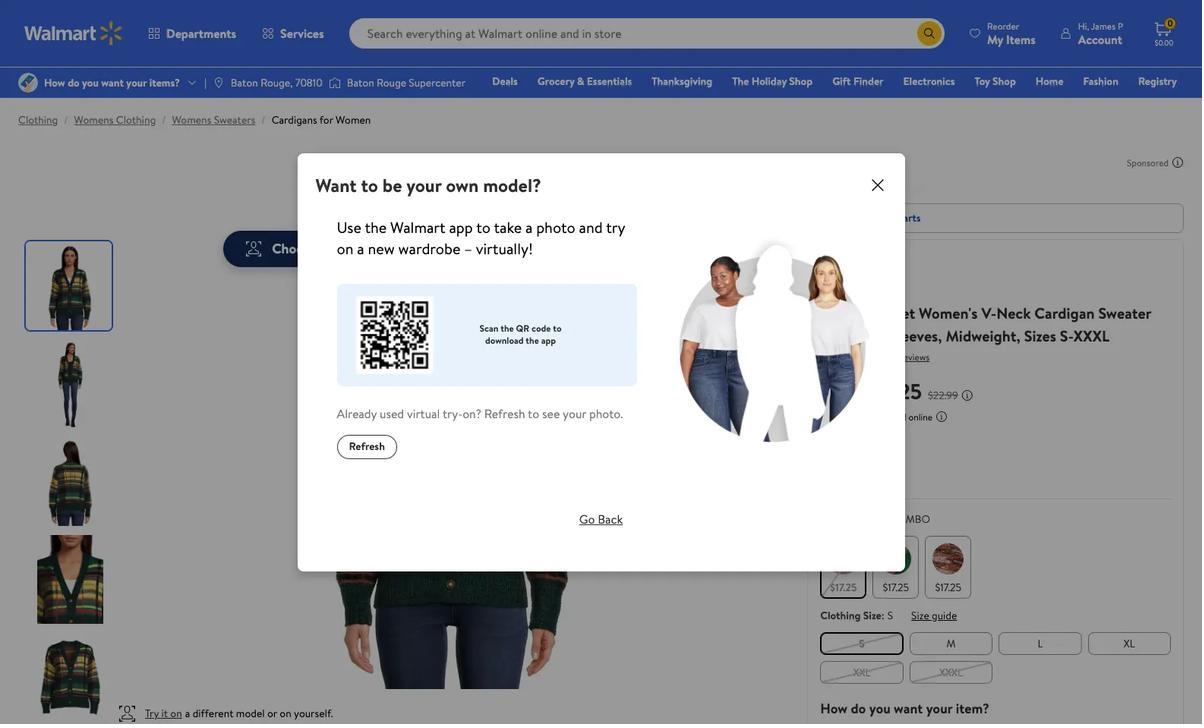 Task type: vqa. For each thing, say whether or not it's contained in the screenshot.
1st $17.25 button from the left
yes



Task type: describe. For each thing, give the bounding box(es) containing it.
99 jane street women's v-neck cardigan sweater with long sleeves, midweight, sizes s-xxxl - image 5 of 5 image
[[26, 633, 115, 722]]

how
[[820, 699, 848, 718]]

1 horizontal spatial clothing
[[116, 112, 156, 128]]

combo
[[890, 512, 930, 527]]

refresh inside button
[[349, 439, 385, 454]]

2 horizontal spatial a
[[525, 217, 533, 237]]

and
[[579, 217, 603, 237]]

choose
[[272, 239, 316, 258]]

clothing size : s
[[820, 608, 893, 624]]

1 horizontal spatial on
[[280, 706, 291, 721]]

ad disclaimer and feedback for skylinedisplayad image
[[1172, 156, 1184, 169]]

choose my model
[[272, 239, 378, 258]]

go back button
[[567, 508, 635, 532]]

fashion link
[[1077, 73, 1125, 90]]

clothing for clothing / womens clothing / womens sweaters / cardigans for women
[[18, 112, 58, 128]]

to left be
[[361, 172, 378, 198]]

the for use
[[365, 217, 387, 237]]

thanksgiving
[[652, 74, 713, 89]]

different
[[193, 706, 234, 721]]

Walmart Site-Wide search field
[[349, 18, 945, 49]]

registry
[[1138, 74, 1177, 89]]

99 jane street women's v-neck cardigan sweater with long sleeves, midweight, sizes s-xxxl - image 4 of 5 image
[[26, 535, 115, 624]]

women
[[336, 112, 371, 128]]

item?
[[956, 699, 990, 718]]

deals link
[[486, 73, 525, 90]]

clothing link
[[18, 112, 58, 128]]

long
[[853, 326, 886, 346]]

99 jane street women's v-neck cardigan sweater with long sleeves, midweight, sizes s-xxxl - image 3 of 5 image
[[26, 437, 115, 526]]

next media item image
[[714, 427, 732, 445]]

scan the qr code to download the app
[[480, 322, 562, 347]]

l
[[1038, 636, 1043, 652]]

0 vertical spatial your
[[406, 172, 442, 198]]

try it on button
[[145, 702, 182, 725]]

already
[[337, 405, 377, 422]]

on?
[[463, 405, 481, 422]]

or
[[267, 706, 277, 721]]

$17.25 for 3rd $17.25 button from right
[[830, 580, 857, 595]]

gift finder
[[832, 74, 884, 89]]

model inside button
[[341, 239, 378, 258]]

midweight,
[[946, 326, 1021, 346]]

women's
[[919, 303, 978, 324]]

sleeves,
[[890, 326, 942, 346]]

toy shop link
[[968, 73, 1023, 90]]

essentials
[[587, 74, 632, 89]]

19
[[890, 350, 898, 363]]

price when purchased online
[[820, 411, 933, 424]]

shop inside toy shop link
[[993, 74, 1016, 89]]

virtual
[[407, 405, 440, 422]]

the
[[732, 74, 749, 89]]

toy
[[975, 74, 990, 89]]

refresh button
[[337, 435, 397, 459]]

zoom image modal image
[[753, 245, 771, 263]]

clothing / womens clothing / womens sweaters / cardigans for women
[[18, 112, 371, 128]]

$17.25 for 2nd $17.25 button
[[883, 580, 909, 595]]

toy shop
[[975, 74, 1016, 89]]

guide
[[932, 608, 957, 624]]

legal information image
[[936, 411, 948, 423]]

price
[[820, 411, 841, 424]]

xxl
[[853, 665, 871, 680]]

on inside use the walmart app to take a photo and try on a new wardrobe – virtually!
[[337, 238, 354, 259]]

learn more about strikethrough prices image
[[961, 390, 973, 402]]

v-
[[981, 303, 997, 324]]

reduced
[[827, 261, 861, 274]]

registry one debit
[[1061, 74, 1177, 110]]

the holiday shop link
[[725, 73, 820, 90]]

1 99 from the top
[[820, 284, 832, 299]]

reviews
[[900, 350, 930, 363]]

use the walmart app to take a photo and try on a new wardrobe – virtually!
[[337, 217, 625, 259]]

own
[[446, 172, 479, 198]]

my
[[320, 239, 337, 258]]

1 vertical spatial your
[[563, 405, 586, 422]]

photo
[[536, 217, 575, 237]]

app inside scan the qr code to download the app
[[541, 334, 556, 347]]

gift finder link
[[826, 73, 890, 90]]

reduced price
[[827, 261, 883, 274]]

19 reviews link
[[887, 350, 930, 363]]

grocery & essentials link
[[531, 73, 639, 90]]

99 jane street women's v-neck cardigan sweater with long sleeves, midweight, sizes s-xxxl - image 1 of 5 image
[[26, 242, 115, 330]]

try
[[606, 217, 625, 237]]

100+
[[832, 210, 855, 226]]

use
[[337, 217, 361, 237]]

you
[[869, 699, 891, 718]]

app inside use the walmart app to take a photo and try on a new wardrobe – virtually!
[[449, 217, 473, 237]]

green combo
[[852, 512, 930, 527]]

0
[[1168, 17, 1173, 30]]

0 vertical spatial refresh
[[484, 405, 525, 422]]

s inside button
[[859, 636, 865, 652]]

0 vertical spatial jane
[[834, 284, 856, 299]]

to inside use the walmart app to take a photo and try on a new wardrobe – virtually!
[[476, 217, 491, 237]]

try-
[[443, 405, 463, 422]]

be
[[382, 172, 402, 198]]

99 jane street women's v-neck cardigan sweater with long sleeves, midweight, sizes s-xxxl - image 2 of 5 image
[[26, 339, 115, 428]]

qr code to download the app image
[[355, 296, 433, 374]]

s-
[[1060, 326, 1074, 346]]

99 jane street 99 jane street women's v-neck cardigan sweater with long sleeves, midweight, sizes s-xxxl
[[820, 284, 1151, 346]]

19 reviews
[[890, 350, 930, 363]]



Task type: locate. For each thing, give the bounding box(es) containing it.
$17.25 up :
[[883, 580, 909, 595]]

shop right holiday on the top
[[789, 74, 813, 89]]

walmart
[[390, 217, 446, 237]]

2 horizontal spatial the
[[526, 334, 539, 347]]

sponsored
[[1127, 156, 1169, 169]]

1 horizontal spatial refresh
[[484, 405, 525, 422]]

1 shop from the left
[[789, 74, 813, 89]]

xxxl inside button
[[939, 665, 963, 680]]

how do you want your item?
[[820, 699, 990, 718]]

the inside use the walmart app to take a photo and try on a new wardrobe – virtually!
[[365, 217, 387, 237]]

purchased
[[866, 411, 906, 424]]

jane down reduced
[[834, 284, 856, 299]]

–
[[464, 238, 472, 259]]

3 $17.25 button from the left
[[925, 536, 972, 599]]

2 vertical spatial a
[[185, 706, 190, 721]]

2 horizontal spatial your
[[926, 699, 953, 718]]

xxxl
[[1074, 326, 1110, 346], [939, 665, 963, 680]]

m
[[947, 636, 956, 652]]

sweater
[[1098, 303, 1151, 324]]

size left guide on the right bottom
[[911, 608, 929, 624]]

go back
[[579, 511, 623, 528]]

0 horizontal spatial refresh
[[349, 439, 385, 454]]

your right the see
[[563, 405, 586, 422]]

color list
[[817, 533, 1174, 602]]

1 vertical spatial a
[[357, 238, 364, 259]]

1 horizontal spatial $17.25 button
[[873, 536, 919, 599]]

back
[[598, 511, 623, 528]]

want
[[894, 699, 923, 718]]

shop inside the holiday shop link
[[789, 74, 813, 89]]

registry link
[[1132, 73, 1184, 90]]

1 vertical spatial xxxl
[[939, 665, 963, 680]]

1 horizontal spatial model
[[341, 239, 378, 258]]

street down price at the right of the page
[[858, 284, 887, 299]]

on right it
[[170, 706, 182, 721]]

0 horizontal spatial $17.25 button
[[820, 536, 867, 599]]

the
[[365, 217, 387, 237], [501, 322, 514, 335], [526, 334, 539, 347]]

the left qr
[[501, 322, 514, 335]]

1 vertical spatial s
[[859, 636, 865, 652]]

0 vertical spatial street
[[858, 284, 887, 299]]

it
[[161, 706, 168, 721]]

for
[[320, 112, 333, 128]]

the holiday shop
[[732, 74, 813, 89]]

/ right 'womens clothing' link
[[162, 112, 166, 128]]

want to be your own model? dialog
[[297, 153, 905, 571]]

0 horizontal spatial /
[[64, 112, 68, 128]]

1 vertical spatial jane
[[840, 303, 871, 324]]

1 horizontal spatial app
[[541, 334, 556, 347]]

$17.25 button down green combo
[[873, 536, 919, 599]]

s
[[888, 608, 893, 624], [859, 636, 865, 652]]

app
[[449, 217, 473, 237], [541, 334, 556, 347]]

new
[[368, 238, 395, 259]]

0 vertical spatial xxxl
[[1074, 326, 1110, 346]]

code
[[532, 322, 551, 335]]

electronics link
[[897, 73, 962, 90]]

carts
[[898, 210, 921, 226]]

0 horizontal spatial the
[[365, 217, 387, 237]]

0 horizontal spatial s
[[859, 636, 865, 652]]

walmart image
[[24, 21, 123, 46]]

see
[[542, 405, 560, 422]]

0 horizontal spatial model
[[236, 706, 265, 721]]

refresh right 'on?'
[[484, 405, 525, 422]]

online
[[909, 411, 933, 424]]

jane down 99 jane street link
[[840, 303, 871, 324]]

1 horizontal spatial shop
[[993, 74, 1016, 89]]

the for scan
[[501, 322, 514, 335]]

cardigans
[[272, 112, 317, 128]]

your right want
[[926, 699, 953, 718]]

gift
[[832, 74, 851, 89]]

street
[[858, 284, 887, 299], [874, 303, 915, 324]]

1 vertical spatial 99
[[820, 303, 837, 324]]

0 vertical spatial a
[[525, 217, 533, 237]]

yourself.
[[294, 706, 333, 721]]

2 size from the left
[[911, 608, 929, 624]]

model inside try it on a different model or on yourself.
[[236, 706, 265, 721]]

sizes
[[1024, 326, 1056, 346]]

choose my model button
[[223, 231, 396, 267]]

0 horizontal spatial shop
[[789, 74, 813, 89]]

cardigan
[[1035, 303, 1095, 324]]

clothing for clothing size : s
[[820, 608, 861, 624]]

$0.00
[[1155, 37, 1174, 48]]

1 horizontal spatial your
[[563, 405, 586, 422]]

2 horizontal spatial on
[[337, 238, 354, 259]]

xl
[[1124, 636, 1135, 652]]

3 / from the left
[[262, 112, 266, 128]]

1 womens from the left
[[74, 112, 114, 128]]

in
[[820, 210, 829, 226]]

the up new
[[365, 217, 387, 237]]

2 $17.25 button from the left
[[873, 536, 919, 599]]

$17.25 up "purchased"
[[868, 377, 922, 406]]

want to be your own model?
[[316, 172, 541, 198]]

on
[[337, 238, 354, 259], [170, 706, 182, 721], [280, 706, 291, 721]]

1 vertical spatial model
[[236, 706, 265, 721]]

a
[[525, 217, 533, 237], [357, 238, 364, 259], [185, 706, 190, 721]]

0 horizontal spatial clothing
[[18, 112, 58, 128]]

0 vertical spatial s
[[888, 608, 893, 624]]

2 / from the left
[[162, 112, 166, 128]]

used
[[380, 405, 404, 422]]

1 size from the left
[[863, 608, 881, 624]]

0 horizontal spatial app
[[449, 217, 473, 237]]

clothing size list
[[817, 630, 1174, 687]]

2 horizontal spatial clothing
[[820, 608, 861, 624]]

on down use
[[337, 238, 354, 259]]

app right qr
[[541, 334, 556, 347]]

with
[[820, 326, 849, 346]]

2 99 from the top
[[820, 303, 837, 324]]

size guide button
[[911, 608, 957, 624]]

xxxl inside 99 jane street 99 jane street women's v-neck cardigan sweater with long sleeves, midweight, sizes s-xxxl
[[1074, 326, 1110, 346]]

s right :
[[888, 608, 893, 624]]

walmart+ link
[[1125, 94, 1184, 111]]

1 horizontal spatial /
[[162, 112, 166, 128]]

2 womens from the left
[[172, 112, 211, 128]]

0 horizontal spatial size
[[863, 608, 881, 624]]

size up the s button
[[863, 608, 881, 624]]

model left or
[[236, 706, 265, 721]]

size
[[863, 608, 881, 624], [911, 608, 929, 624]]

sweaters
[[214, 112, 255, 128]]

womens sweaters link
[[172, 112, 255, 128]]

1 horizontal spatial size
[[911, 608, 929, 624]]

1 vertical spatial street
[[874, 303, 915, 324]]

shop right toy
[[993, 74, 1016, 89]]

refresh down 'already'
[[349, 439, 385, 454]]

0 horizontal spatial on
[[170, 706, 182, 721]]

holiday
[[752, 74, 787, 89]]

xxxl down the cardigan
[[1074, 326, 1110, 346]]

1 vertical spatial app
[[541, 334, 556, 347]]

cardigans for women link
[[272, 112, 371, 128]]

$17.25
[[868, 377, 922, 406], [830, 580, 857, 595], [883, 580, 909, 595], [935, 580, 962, 595]]

$17.25 button up guide on the right bottom
[[925, 536, 972, 599]]

a inside try it on a different model or on yourself.
[[185, 706, 190, 721]]

1 / from the left
[[64, 112, 68, 128]]

to left the see
[[528, 405, 539, 422]]

the right "download"
[[526, 334, 539, 347]]

grocery
[[538, 74, 575, 89]]

0 horizontal spatial your
[[406, 172, 442, 198]]

womens clothing link
[[74, 112, 156, 128]]

to right 'code'
[[553, 322, 562, 335]]

on right or
[[280, 706, 291, 721]]

one
[[1061, 95, 1084, 110]]

2 shop from the left
[[993, 74, 1016, 89]]

neck
[[997, 303, 1031, 324]]

2 horizontal spatial /
[[262, 112, 266, 128]]

grocery & essentials
[[538, 74, 632, 89]]

0 vertical spatial model
[[341, 239, 378, 258]]

scan
[[480, 322, 498, 335]]

1 $17.25 button from the left
[[820, 536, 867, 599]]

finder
[[854, 74, 884, 89]]

model
[[341, 239, 378, 258], [236, 706, 265, 721]]

walmart+
[[1132, 95, 1177, 110]]

2 vertical spatial your
[[926, 699, 953, 718]]

1 horizontal spatial xxxl
[[1074, 326, 1110, 346]]

0 horizontal spatial womens
[[74, 112, 114, 128]]

home
[[1036, 74, 1064, 89]]

1 horizontal spatial womens
[[172, 112, 211, 128]]

0 vertical spatial 99
[[820, 284, 832, 299]]

1 horizontal spatial the
[[501, 322, 514, 335]]

street up sleeves,
[[874, 303, 915, 324]]

99
[[820, 284, 832, 299], [820, 303, 837, 324]]

green
[[852, 512, 887, 527]]

a left new
[[357, 238, 364, 259]]

model down use
[[341, 239, 378, 258]]

xxxl down m
[[939, 665, 963, 680]]

to inside scan the qr code to download the app
[[553, 322, 562, 335]]

take
[[494, 217, 522, 237]]

to left take
[[476, 217, 491, 237]]

in 100+ people's carts
[[820, 210, 921, 226]]

price
[[863, 261, 883, 274]]

1 horizontal spatial a
[[357, 238, 364, 259]]

to
[[361, 172, 378, 198], [476, 217, 491, 237], [553, 322, 562, 335], [528, 405, 539, 422]]

your
[[406, 172, 442, 198], [563, 405, 586, 422], [926, 699, 953, 718]]

$17.25 up clothing size : s
[[830, 580, 857, 595]]

$17.25 for 3rd $17.25 button
[[935, 580, 962, 595]]

1 vertical spatial refresh
[[349, 439, 385, 454]]

0 horizontal spatial a
[[185, 706, 190, 721]]

your right be
[[406, 172, 442, 198]]

$17.25 button
[[820, 536, 867, 599], [873, 536, 919, 599], [925, 536, 972, 599]]

2 horizontal spatial $17.25 button
[[925, 536, 972, 599]]

$17.25 button up clothing size : s
[[820, 536, 867, 599]]

s button
[[820, 633, 904, 655]]

Search search field
[[349, 18, 945, 49]]

99 down reduced
[[820, 284, 832, 299]]

home link
[[1029, 73, 1070, 90]]

try it on a different model or on yourself.
[[145, 706, 333, 721]]

debit
[[1086, 95, 1112, 110]]

0 vertical spatial app
[[449, 217, 473, 237]]

womens left sweaters
[[172, 112, 211, 128]]

s down clothing size : s
[[859, 636, 865, 652]]

electronics
[[903, 74, 955, 89]]

0 horizontal spatial xxxl
[[939, 665, 963, 680]]

/ right clothing link
[[64, 112, 68, 128]]

womens right clothing link
[[74, 112, 114, 128]]

a right it
[[185, 706, 190, 721]]

0 $0.00
[[1155, 17, 1174, 48]]

&
[[577, 74, 584, 89]]

try
[[145, 706, 159, 721]]

$17.25 up guide on the right bottom
[[935, 580, 962, 595]]

already used virtual try-on? refresh to see your photo.
[[337, 405, 623, 422]]

close dialog image
[[868, 176, 887, 194]]

download
[[485, 334, 524, 347]]

xxxl button
[[910, 661, 993, 684]]

qr
[[516, 322, 529, 335]]

xxl button
[[820, 661, 904, 684]]

a right take
[[525, 217, 533, 237]]

1 horizontal spatial s
[[888, 608, 893, 624]]

people's
[[857, 210, 895, 226]]

app up –
[[449, 217, 473, 237]]

99 up with
[[820, 303, 837, 324]]

/ right sweaters
[[262, 112, 266, 128]]



